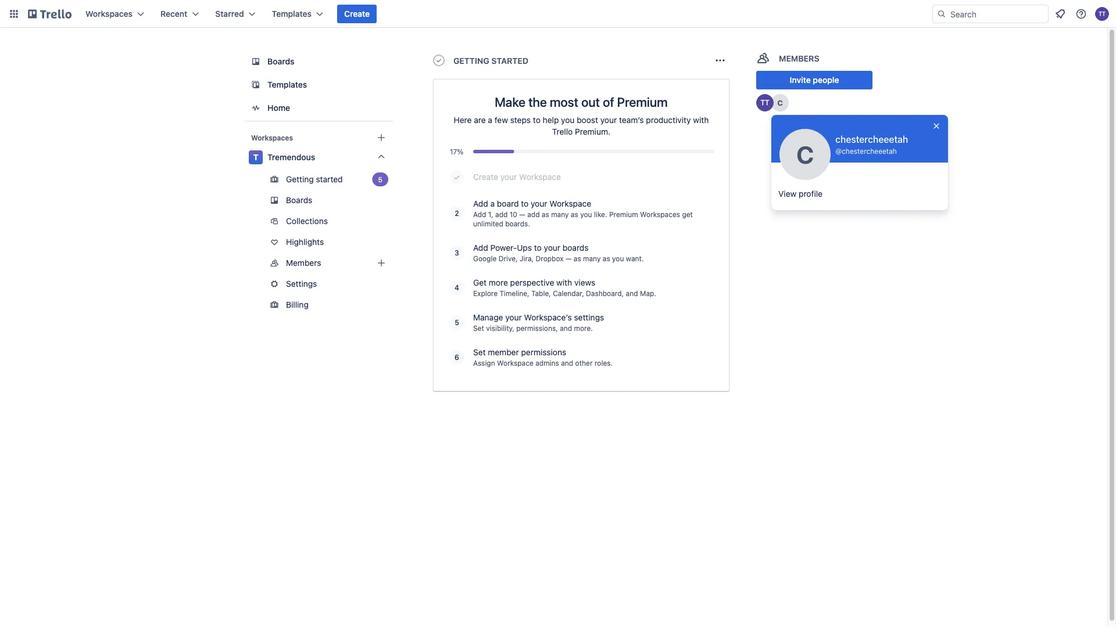 Task type: describe. For each thing, give the bounding box(es) containing it.
highlights link
[[244, 233, 393, 252]]

add a board to your workspace add 1, add 10 — add as many as you like. premium workspaces get unlimited boards.
[[473, 199, 693, 228]]

google
[[473, 255, 497, 263]]

— for workspace
[[519, 210, 525, 219]]

terry turtle (terryturtle) image
[[756, 94, 774, 112]]

create a workspace image
[[374, 131, 388, 145]]

1,
[[488, 210, 493, 219]]

make the most out of premium
[[495, 94, 668, 109]]

jira,
[[520, 255, 534, 263]]

get
[[682, 210, 693, 219]]

collections
[[286, 217, 328, 226]]

many inside add power-ups to your boards google drive, jira, dropbox — as many as you want.
[[583, 255, 601, 263]]

recent
[[160, 9, 187, 19]]

template board image
[[249, 78, 263, 92]]

started
[[316, 175, 343, 184]]

to inside here are a few steps to help you boost your team's productivity with trello premium.
[[533, 115, 541, 125]]

members link
[[244, 254, 393, 273]]

boost
[[577, 115, 598, 125]]

2 add from the top
[[473, 210, 486, 219]]

calendar,
[[553, 290, 584, 298]]

1 horizontal spatial workspaces
[[251, 134, 293, 142]]

3
[[455, 249, 459, 257]]

your inside here are a few steps to help you boost your team's productivity with trello premium.
[[600, 115, 617, 125]]

other
[[575, 359, 593, 367]]

%
[[457, 148, 464, 156]]

here
[[454, 115, 472, 125]]

a inside here are a few steps to help you boost your team's productivity with trello premium.
[[488, 115, 492, 125]]

started
[[491, 56, 528, 66]]

17 %
[[450, 148, 464, 156]]

manage
[[473, 313, 503, 323]]

templates button
[[265, 5, 330, 23]]

want.
[[626, 255, 644, 263]]

help
[[543, 115, 559, 125]]

workspace's
[[524, 313, 572, 323]]

chestercheeetah (chestercheeetah) image
[[772, 94, 789, 112]]

few
[[495, 115, 508, 125]]

recent button
[[154, 5, 206, 23]]

6
[[455, 353, 459, 362]]

out
[[581, 94, 600, 109]]

members
[[286, 258, 321, 268]]

perspective
[[510, 278, 554, 288]]

member
[[488, 348, 519, 358]]

2
[[455, 209, 459, 217]]

premium.
[[575, 127, 610, 137]]

table,
[[531, 290, 551, 298]]

as down the boards at the top of page
[[574, 255, 581, 263]]

the
[[529, 94, 547, 109]]

and inside set member permissions assign workspace admins and other roles.
[[561, 359, 573, 367]]

create your workspace
[[473, 172, 561, 182]]

drive,
[[499, 255, 518, 263]]

create for create your workspace
[[473, 172, 498, 182]]

search image
[[937, 9, 946, 19]]

team's
[[619, 115, 644, 125]]

1 vertical spatial 5
[[455, 319, 459, 327]]

your up board
[[500, 172, 517, 182]]

add power-ups to your boards google drive, jira, dropbox — as many as you want.
[[473, 243, 644, 263]]

set inside manage your workspace's settings set visibility, permissions, and more.
[[473, 324, 484, 333]]

are
[[474, 115, 486, 125]]

productivity
[[646, 115, 691, 125]]

add for add a board to your workspace
[[473, 199, 488, 209]]

t
[[253, 153, 258, 162]]

board
[[497, 199, 519, 209]]

collections link
[[244, 212, 393, 231]]

starred
[[215, 9, 244, 19]]

17
[[450, 148, 457, 156]]

0 vertical spatial premium
[[617, 94, 668, 109]]

unlimited
[[473, 220, 503, 228]]

add image
[[374, 256, 388, 270]]

of
[[603, 94, 614, 109]]

you inside add power-ups to your boards google drive, jira, dropbox — as many as you want.
[[612, 255, 624, 263]]

more
[[489, 278, 508, 288]]

to for ups
[[534, 243, 542, 253]]

as left want.
[[603, 255, 610, 263]]

tremendous
[[267, 153, 315, 162]]

highlights
[[286, 237, 324, 247]]

boards.
[[505, 220, 530, 228]]

with inside get more perspective with views explore timeline, table, calendar, dashboard, and map.
[[556, 278, 572, 288]]

more.
[[574, 324, 593, 333]]

explore
[[473, 290, 498, 298]]

getting
[[453, 56, 489, 66]]

templates inside dropdown button
[[272, 9, 312, 19]]

set inside set member permissions assign workspace admins and other roles.
[[473, 348, 486, 358]]

set member permissions assign workspace admins and other roles.
[[473, 348, 613, 367]]

your inside add a board to your workspace add 1, add 10 — add as many as you like. premium workspaces get unlimited boards.
[[531, 199, 547, 209]]

assign
[[473, 359, 495, 367]]

roles.
[[595, 359, 613, 367]]

premium inside add a board to your workspace add 1, add 10 — add as many as you like. premium workspaces get unlimited boards.
[[609, 210, 638, 219]]

most
[[550, 94, 579, 109]]

view
[[779, 189, 797, 199]]

@
[[836, 147, 842, 155]]

c button
[[772, 94, 789, 112]]

views
[[574, 278, 595, 288]]

and inside get more perspective with views explore timeline, table, calendar, dashboard, and map.
[[626, 290, 638, 298]]



Task type: locate. For each thing, give the bounding box(es) containing it.
1 vertical spatial chestercheeetah
[[842, 147, 897, 155]]

0 vertical spatial boards
[[267, 57, 295, 66]]

workspace up the boards at the top of page
[[550, 199, 591, 209]]

1 vertical spatial you
[[580, 210, 592, 219]]

boards down getting
[[286, 196, 312, 205]]

to left 'help'
[[533, 115, 541, 125]]

members
[[779, 54, 820, 63]]

admins
[[536, 359, 559, 367]]

permissions
[[521, 348, 566, 358]]

4
[[455, 284, 459, 292]]

boards link up templates link at the left top of page
[[244, 51, 393, 72]]

0 vertical spatial with
[[693, 115, 709, 125]]

terry turtle (terryturtle) image
[[1095, 7, 1109, 21]]

1 vertical spatial templates
[[267, 80, 307, 90]]

manage your workspace's settings set visibility, permissions, and more.
[[473, 313, 604, 333]]

you up trello in the top of the page
[[561, 115, 575, 125]]

0 horizontal spatial add
[[495, 210, 508, 219]]

2 horizontal spatial workspaces
[[640, 210, 680, 219]]

0 horizontal spatial 5
[[378, 176, 383, 184]]

people
[[813, 75, 839, 85]]

set down manage
[[473, 324, 484, 333]]

0 horizontal spatial c
[[778, 99, 783, 107]]

0 vertical spatial boards link
[[244, 51, 393, 72]]

templates right starred dropdown button
[[272, 9, 312, 19]]

0 horizontal spatial create
[[344, 9, 370, 19]]

1 vertical spatial boards
[[286, 196, 312, 205]]

profile
[[799, 189, 823, 199]]

workspace
[[519, 172, 561, 182], [550, 199, 591, 209], [497, 359, 534, 367]]

create button
[[337, 5, 377, 23]]

many
[[551, 210, 569, 219], [583, 255, 601, 263]]

2 boards link from the top
[[244, 191, 393, 210]]

chestercheeetah inside chestercheeetah @ chestercheeetah
[[842, 147, 897, 155]]

get
[[473, 278, 487, 288]]

0 horizontal spatial workspaces
[[85, 9, 133, 19]]

2 add from the left
[[527, 210, 540, 219]]

2 vertical spatial workspaces
[[640, 210, 680, 219]]

your right board
[[531, 199, 547, 209]]

ups
[[517, 243, 532, 253]]

c for chestercheeetah (chestercheeetah) image at the top right of page
[[796, 140, 814, 169]]

2 vertical spatial to
[[534, 243, 542, 253]]

— inside add a board to your workspace add 1, add 10 — add as many as you like. premium workspaces get unlimited boards.
[[519, 210, 525, 219]]

to for board
[[521, 199, 529, 209]]

dropbox
[[536, 255, 564, 263]]

0 horizontal spatial many
[[551, 210, 569, 219]]

a inside add a board to your workspace add 1, add 10 — add as many as you like. premium workspaces get unlimited boards.
[[490, 199, 495, 209]]

home link
[[244, 98, 393, 119]]

to inside add power-ups to your boards google drive, jira, dropbox — as many as you want.
[[534, 243, 542, 253]]

—
[[519, 210, 525, 219], [566, 255, 572, 263]]

here are a few steps to help you boost your team's productivity with trello premium.
[[454, 115, 709, 137]]

with right the "productivity"
[[693, 115, 709, 125]]

map.
[[640, 290, 656, 298]]

1 horizontal spatial c
[[796, 140, 814, 169]]

with inside here are a few steps to help you boost your team's productivity with trello premium.
[[693, 115, 709, 125]]

c for chestercheeetah (chestercheeetah) icon
[[778, 99, 783, 107]]

1 horizontal spatial add
[[527, 210, 540, 219]]

you left like.
[[580, 210, 592, 219]]

templates link
[[244, 74, 393, 95]]

home image
[[249, 101, 263, 115]]

your up dropbox in the top of the page
[[544, 243, 560, 253]]

1 vertical spatial —
[[566, 255, 572, 263]]

close image
[[932, 122, 941, 131]]

— inside add power-ups to your boards google drive, jira, dropbox — as many as you want.
[[566, 255, 572, 263]]

— down the boards at the top of page
[[566, 255, 572, 263]]

workspace down "member"
[[497, 359, 534, 367]]

add
[[473, 199, 488, 209], [473, 210, 486, 219], [473, 243, 488, 253]]

getting started
[[453, 56, 528, 66]]

like.
[[594, 210, 607, 219]]

create
[[344, 9, 370, 19], [473, 172, 498, 182]]

and left "map."
[[626, 290, 638, 298]]

set
[[473, 324, 484, 333], [473, 348, 486, 358]]

add up the boards.
[[527, 210, 540, 219]]

0 vertical spatial to
[[533, 115, 541, 125]]

0 horizontal spatial with
[[556, 278, 572, 288]]

1 add from the top
[[473, 199, 488, 209]]

primary element
[[0, 0, 1116, 28]]

0 vertical spatial a
[[488, 115, 492, 125]]

1 vertical spatial create
[[473, 172, 498, 182]]

2 set from the top
[[473, 348, 486, 358]]

your
[[600, 115, 617, 125], [500, 172, 517, 182], [531, 199, 547, 209], [544, 243, 560, 253], [505, 313, 522, 323]]

c right terry turtle (terryturtle) image
[[778, 99, 783, 107]]

boards link
[[244, 51, 393, 72], [244, 191, 393, 210]]

add up google
[[473, 243, 488, 253]]

0 vertical spatial templates
[[272, 9, 312, 19]]

1 vertical spatial premium
[[609, 210, 638, 219]]

10
[[510, 210, 517, 219]]

many inside add a board to your workspace add 1, add 10 — add as many as you like. premium workspaces get unlimited boards.
[[551, 210, 569, 219]]

workspaces inside add a board to your workspace add 1, add 10 — add as many as you like. premium workspaces get unlimited boards.
[[640, 210, 680, 219]]

workspace inside set member permissions assign workspace admins and other roles.
[[497, 359, 534, 367]]

chestercheeetah @ chestercheeetah
[[836, 134, 908, 155]]

with up calendar,
[[556, 278, 572, 288]]

permissions,
[[516, 324, 558, 333]]

as
[[542, 210, 549, 219], [571, 210, 578, 219], [574, 255, 581, 263], [603, 255, 610, 263]]

1 horizontal spatial 5
[[455, 319, 459, 327]]

0 vertical spatial workspaces
[[85, 9, 133, 19]]

settings link
[[244, 275, 393, 294]]

— for boards
[[566, 255, 572, 263]]

1 vertical spatial to
[[521, 199, 529, 209]]

1 vertical spatial with
[[556, 278, 572, 288]]

home
[[267, 103, 290, 113]]

2 vertical spatial workspace
[[497, 359, 534, 367]]

0 vertical spatial you
[[561, 115, 575, 125]]

1 horizontal spatial with
[[693, 115, 709, 125]]

make
[[495, 94, 526, 109]]

1 vertical spatial add
[[473, 210, 486, 219]]

open information menu image
[[1076, 8, 1087, 20]]

workspace down trello in the top of the page
[[519, 172, 561, 182]]

and left more.
[[560, 324, 572, 333]]

to right ups
[[534, 243, 542, 253]]

1 vertical spatial workspaces
[[251, 134, 293, 142]]

and left other in the bottom of the page
[[561, 359, 573, 367]]

1 horizontal spatial create
[[473, 172, 498, 182]]

invite
[[790, 75, 811, 85]]

0 horizontal spatial you
[[561, 115, 575, 125]]

trello
[[552, 127, 573, 137]]

your up visibility,
[[505, 313, 522, 323]]

boards
[[563, 243, 589, 253]]

1 horizontal spatial many
[[583, 255, 601, 263]]

0 vertical spatial many
[[551, 210, 569, 219]]

workspace inside add a board to your workspace add 1, add 10 — add as many as you like. premium workspaces get unlimited boards.
[[550, 199, 591, 209]]

1 horizontal spatial you
[[580, 210, 592, 219]]

1 vertical spatial boards link
[[244, 191, 393, 210]]

0 vertical spatial set
[[473, 324, 484, 333]]

workspaces
[[85, 9, 133, 19], [251, 134, 293, 142], [640, 210, 680, 219]]

you inside here are a few steps to help you boost your team's productivity with trello premium.
[[561, 115, 575, 125]]

1 add from the left
[[495, 210, 508, 219]]

0 vertical spatial 5
[[378, 176, 383, 184]]

invite people
[[790, 75, 839, 85]]

2 vertical spatial add
[[473, 243, 488, 253]]

c inside image
[[796, 140, 814, 169]]

get more perspective with views explore timeline, table, calendar, dashboard, and map.
[[473, 278, 656, 298]]

view profile
[[779, 189, 823, 199]]

premium
[[617, 94, 668, 109], [609, 210, 638, 219]]

to right board
[[521, 199, 529, 209]]

many down the boards at the top of page
[[583, 255, 601, 263]]

1 vertical spatial set
[[473, 348, 486, 358]]

workspaces inside dropdown button
[[85, 9, 133, 19]]

you left want.
[[612, 255, 624, 263]]

1 vertical spatial many
[[583, 255, 601, 263]]

0 vertical spatial and
[[626, 290, 638, 298]]

dashboard,
[[586, 290, 624, 298]]

you inside add a board to your workspace add 1, add 10 — add as many as you like. premium workspaces get unlimited boards.
[[580, 210, 592, 219]]

back to home image
[[28, 5, 72, 23]]

create for create
[[344, 9, 370, 19]]

0 vertical spatial c
[[778, 99, 783, 107]]

visibility,
[[486, 324, 514, 333]]

add up unlimited
[[473, 199, 488, 209]]

and inside manage your workspace's settings set visibility, permissions, and more.
[[560, 324, 572, 333]]

settings
[[286, 279, 317, 289]]

billing
[[286, 300, 309, 310]]

create inside "button"
[[344, 9, 370, 19]]

1 set from the top
[[473, 324, 484, 333]]

premium right like.
[[609, 210, 638, 219]]

1 vertical spatial c
[[796, 140, 814, 169]]

add right 1,
[[495, 210, 508, 219]]

your inside manage your workspace's settings set visibility, permissions, and more.
[[505, 313, 522, 323]]

1 vertical spatial a
[[490, 199, 495, 209]]

0 vertical spatial chestercheeetah
[[836, 134, 908, 145]]

chestercheeetah
[[836, 134, 908, 145], [842, 147, 897, 155]]

0 vertical spatial —
[[519, 210, 525, 219]]

your down of
[[600, 115, 617, 125]]

1 vertical spatial and
[[560, 324, 572, 333]]

boards right board icon
[[267, 57, 295, 66]]

— right 10
[[519, 210, 525, 219]]

boards
[[267, 57, 295, 66], [286, 196, 312, 205]]

invite people button
[[756, 71, 873, 90]]

5 left manage
[[455, 319, 459, 327]]

you
[[561, 115, 575, 125], [580, 210, 592, 219], [612, 255, 624, 263]]

board image
[[249, 55, 263, 69]]

c inside icon
[[778, 99, 783, 107]]

many up the boards at the top of page
[[551, 210, 569, 219]]

premium up "team's"
[[617, 94, 668, 109]]

a
[[488, 115, 492, 125], [490, 199, 495, 209]]

to inside add a board to your workspace add 1, add 10 — add as many as you like. premium workspaces get unlimited boards.
[[521, 199, 529, 209]]

0 vertical spatial workspace
[[519, 172, 561, 182]]

5 down create a workspace image
[[378, 176, 383, 184]]

steps
[[510, 115, 531, 125]]

as right 10
[[542, 210, 549, 219]]

as left like.
[[571, 210, 578, 219]]

power-
[[490, 243, 517, 253]]

add left 1,
[[473, 210, 486, 219]]

2 vertical spatial and
[[561, 359, 573, 367]]

0 notifications image
[[1053, 7, 1067, 21]]

add for add power-ups to your boards
[[473, 243, 488, 253]]

workspaces button
[[78, 5, 151, 23]]

5
[[378, 176, 383, 184], [455, 319, 459, 327]]

chestercheeetah (chestercheeetah) image
[[780, 129, 831, 180]]

2 horizontal spatial you
[[612, 255, 624, 263]]

templates up home on the left top of the page
[[267, 80, 307, 90]]

0 horizontal spatial —
[[519, 210, 525, 219]]

Search field
[[946, 5, 1048, 23]]

3 add from the top
[[473, 243, 488, 253]]

boards link up collections link
[[244, 191, 393, 210]]

a up 1,
[[490, 199, 495, 209]]

add inside add power-ups to your boards google drive, jira, dropbox — as many as you want.
[[473, 243, 488, 253]]

your inside add power-ups to your boards google drive, jira, dropbox — as many as you want.
[[544, 243, 560, 253]]

billing link
[[244, 296, 393, 315]]

timeline,
[[500, 290, 529, 298]]

with
[[693, 115, 709, 125], [556, 278, 572, 288]]

getting
[[286, 175, 314, 184]]

settings
[[574, 313, 604, 323]]

and
[[626, 290, 638, 298], [560, 324, 572, 333], [561, 359, 573, 367]]

templates
[[272, 9, 312, 19], [267, 80, 307, 90]]

starred button
[[208, 5, 263, 23]]

1 boards link from the top
[[244, 51, 393, 72]]

1 horizontal spatial —
[[566, 255, 572, 263]]

0 vertical spatial create
[[344, 9, 370, 19]]

a right are
[[488, 115, 492, 125]]

c left @
[[796, 140, 814, 169]]

2 vertical spatial you
[[612, 255, 624, 263]]

1 vertical spatial workspace
[[550, 199, 591, 209]]

0 vertical spatial add
[[473, 199, 488, 209]]

set up the assign at the bottom
[[473, 348, 486, 358]]



Task type: vqa. For each thing, say whether or not it's contained in the screenshot.


